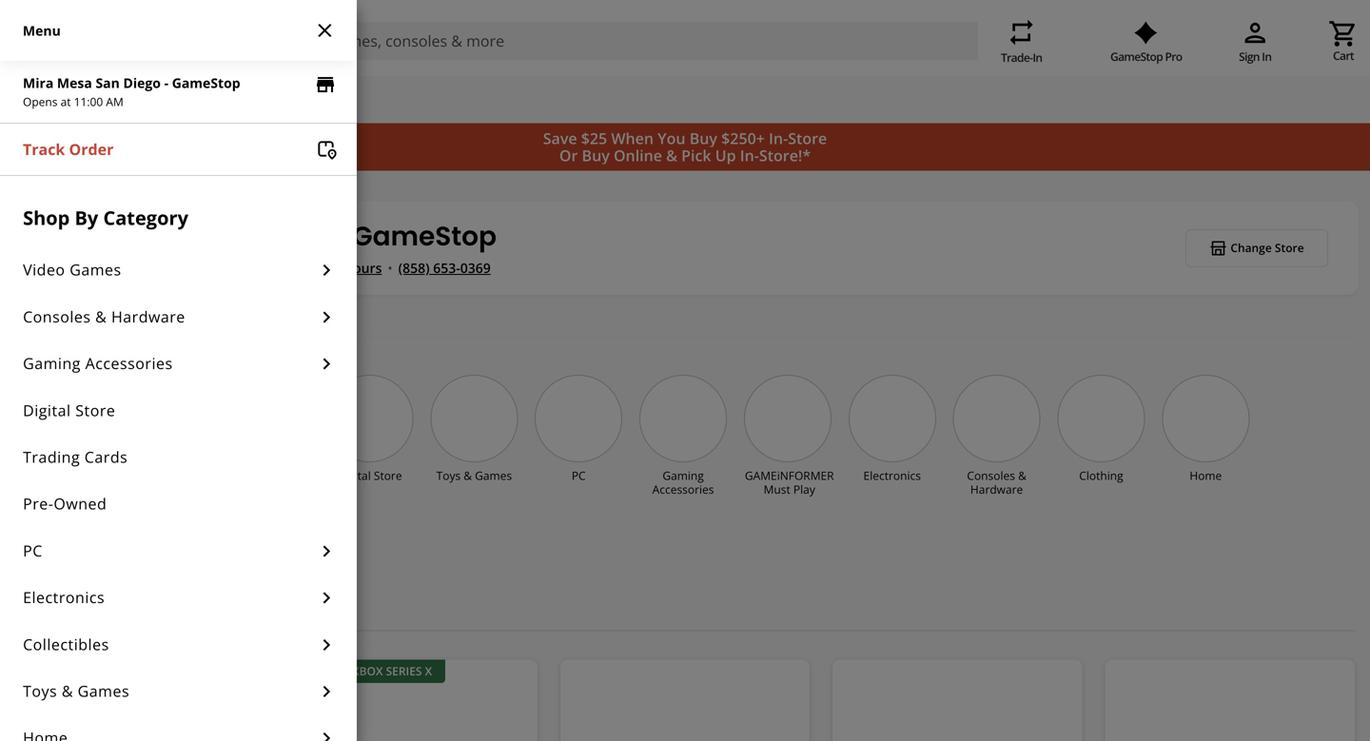Task type: vqa. For each thing, say whether or not it's contained in the screenshot.
the top Diego
yes



Task type: describe. For each thing, give the bounding box(es) containing it.
track order link
[[0, 124, 357, 175]]

store
[[314, 73, 337, 96]]

shop my store link
[[15, 91, 103, 109]]

save
[[301, 663, 328, 679]]

opens
[[23, 94, 58, 109]]

store hours link
[[306, 259, 382, 277]]

475
[[15, 538, 48, 564]]

pre-owned
[[23, 494, 107, 514]]

open now •
[[42, 259, 120, 277]]

clothing link
[[1059, 376, 1144, 483]]

store inside button
[[1275, 240, 1304, 256]]

pre-
[[23, 494, 54, 514]]

1 vertical spatial video
[[21, 468, 51, 483]]

gaming accessories inside menu
[[23, 353, 173, 374]]

chevron_right for consoles & hardware
[[315, 306, 338, 329]]

trading
[[23, 447, 80, 467]]

0 vertical spatial video
[[23, 260, 65, 280]]

653-
[[433, 259, 460, 277]]

chevron_right for collectibles
[[315, 634, 338, 656]]

gaming accessories link
[[641, 376, 726, 497]]

& inside consoles & hardware
[[1018, 468, 1027, 483]]

mesa for mira mesa san diego - gamestop
[[108, 218, 181, 255]]

Search games, consoles & more search field
[[279, 22, 944, 60]]

mira for mira mesa san diego - gamestop opens at 11:00 am
[[23, 74, 54, 92]]

gaming inside "link"
[[663, 468, 704, 483]]

sign
[[1239, 49, 1260, 64]]

hours
[[343, 259, 382, 277]]

gameinformer must play link
[[745, 376, 834, 497]]

electronics link
[[850, 376, 935, 483]]

store hours • (858) 653-0369
[[306, 259, 491, 277]]

1 close from the top
[[313, 19, 336, 42]]

• for now
[[115, 259, 120, 277]]

toys & games inside menu
[[23, 681, 129, 701]]

(858) 653-0369 link
[[398, 259, 491, 277]]

home
[[1190, 468, 1222, 483]]

2 menu from the top
[[23, 97, 61, 115]]

shopping_cart
[[1329, 19, 1359, 49]]

xbox
[[352, 663, 383, 679]]

chevron_right for pc
[[315, 540, 338, 563]]

cards
[[84, 447, 128, 467]]

2 vertical spatial digital store
[[337, 468, 402, 483]]

1 horizontal spatial hardware
[[971, 481, 1023, 497]]

toys inside menu
[[23, 681, 57, 701]]

in for person
[[1262, 49, 1272, 64]]

gameinformer must play
[[745, 468, 834, 497]]

chevron_right for toys & games
[[315, 680, 338, 703]]

475 results
[[15, 538, 117, 564]]

in for repeat
[[1033, 49, 1042, 65]]

store inside save $25 when you buy $250+ in-store or buy online & pick up in-store!*
[[788, 128, 827, 149]]

my
[[49, 91, 68, 109]]

cart
[[1333, 48, 1354, 63]]

0 vertical spatial toys
[[436, 468, 461, 483]]

category
[[103, 205, 188, 231]]

• for hours
[[388, 259, 393, 277]]

order
[[69, 139, 114, 159]]

same day delivery
[[149, 91, 262, 109]]

1 vertical spatial video games
[[21, 468, 91, 483]]

series
[[386, 663, 422, 679]]

pre-owned button
[[0, 481, 357, 528]]

0 vertical spatial toys & games
[[436, 468, 512, 483]]

up
[[715, 145, 736, 166]]

mira mesa san diego - gamestop opens at 11:00 am
[[23, 74, 240, 109]]

x
[[425, 663, 432, 679]]

0 horizontal spatial hardware
[[111, 306, 185, 327]]

0 vertical spatial digital store
[[293, 91, 366, 109]]

shop by category
[[23, 205, 188, 231]]

mira mesa san diego - gamestop
[[42, 218, 497, 255]]

diego for mira mesa san diego - gamestop opens at 11:00 am
[[123, 74, 161, 92]]

shop for shop by category
[[23, 205, 70, 231]]

(858)
[[398, 259, 430, 277]]

gameinformer
[[745, 468, 834, 483]]

0369
[[460, 259, 491, 277]]

- for mira mesa san diego - gamestop opens at 11:00 am
[[164, 74, 169, 92]]

menu containing chevron_right
[[0, 247, 357, 741]]

must
[[764, 481, 791, 497]]

pc link
[[536, 376, 622, 483]]

consoles & hardware inside menu
[[23, 306, 185, 327]]

0 vertical spatial pc
[[572, 468, 586, 483]]

repeat trade-in
[[1001, 17, 1042, 65]]

nba 2k24 kobe bryant edition - playstation 5 image
[[1121, 694, 1340, 741]]

$250+
[[722, 128, 765, 149]]

$25
[[581, 128, 607, 149]]

trading cards button
[[0, 434, 357, 481]]

toys & games link
[[431, 376, 517, 483]]

change
[[1231, 240, 1272, 256]]

san for mira mesa san diego - gamestop opens at 11:00 am
[[96, 74, 120, 92]]

am
[[106, 94, 124, 109]]

consoles & hardware link
[[954, 376, 1040, 497]]

person
[[1240, 18, 1271, 48]]

gamestop pro
[[1111, 49, 1182, 64]]

microsoft xbox series x console image
[[303, 694, 522, 741]]

trade-
[[1001, 49, 1033, 65]]

1 vertical spatial consoles & hardware
[[967, 468, 1027, 497]]

play
[[794, 481, 815, 497]]

change store button
[[1186, 229, 1329, 267]]

owned
[[54, 494, 107, 514]]

1 vertical spatial pc
[[23, 540, 43, 561]]

when
[[611, 128, 654, 149]]

by
[[75, 205, 98, 231]]

digital inside button
[[23, 400, 71, 420]]

sony playstation 5 slim console digital edition image
[[30, 694, 250, 741]]

store!*
[[759, 145, 811, 166]]



Task type: locate. For each thing, give the bounding box(es) containing it.
digital store link for video games link
[[327, 376, 413, 483]]

video left now
[[23, 260, 65, 280]]

1 horizontal spatial consoles & hardware
[[967, 468, 1027, 497]]

0 vertical spatial san
[[96, 74, 120, 92]]

gaming up video games link
[[23, 353, 81, 374]]

- left the "day"
[[164, 74, 169, 92]]

0 horizontal spatial gaming
[[23, 353, 81, 374]]

change store
[[1231, 240, 1304, 256]]

1 vertical spatial shop
[[23, 205, 70, 231]]

san up am
[[96, 74, 120, 92]]

chevron_right for video games
[[315, 259, 338, 282]]

0 vertical spatial consoles & hardware
[[23, 306, 185, 327]]

1 horizontal spatial toys
[[436, 468, 461, 483]]

1 vertical spatial consoles
[[967, 468, 1015, 483]]

0 horizontal spatial mesa
[[57, 74, 92, 92]]

save
[[543, 128, 577, 149]]

2 vertical spatial gamestop
[[352, 218, 497, 255]]

shop my store
[[15, 91, 103, 109]]

6 chevron_right from the top
[[315, 634, 338, 656]]

shop
[[15, 91, 46, 109], [23, 205, 70, 231]]

1 horizontal spatial in
[[1262, 49, 1272, 64]]

1 in from the left
[[1262, 49, 1272, 64]]

mira
[[23, 74, 54, 92], [42, 218, 102, 255]]

-
[[164, 74, 169, 92], [330, 218, 346, 255]]

0 vertical spatial diego
[[123, 74, 161, 92]]

accessories inside "link"
[[652, 481, 714, 497]]

1 horizontal spatial toys & games
[[436, 468, 512, 483]]

0 vertical spatial gaming accessories
[[23, 353, 173, 374]]

• right now
[[115, 259, 120, 277]]

0 vertical spatial close
[[313, 19, 336, 42]]

buy right 'you'
[[690, 128, 718, 149]]

accessories up digital store button
[[85, 353, 173, 374]]

buy
[[690, 128, 718, 149], [582, 145, 610, 166]]

1 horizontal spatial electronics
[[864, 468, 921, 483]]

trading cards
[[23, 447, 128, 467]]

gamestop inside gamestop pro link
[[1111, 49, 1163, 64]]

diego up am
[[123, 74, 161, 92]]

1 vertical spatial toys & games
[[23, 681, 129, 701]]

in right sign
[[1262, 49, 1272, 64]]

1 vertical spatial gamestop
[[172, 74, 240, 92]]

0 horizontal spatial -
[[164, 74, 169, 92]]

•
[[115, 259, 120, 277], [388, 259, 393, 277]]

digital store button
[[0, 387, 357, 434]]

1 • from the left
[[115, 259, 120, 277]]

- inside the "mira mesa san diego - gamestop opens at 11:00 am"
[[164, 74, 169, 92]]

gamestop up 'track order' link
[[172, 74, 240, 92]]

gaming accessories up video games link
[[23, 353, 173, 374]]

0 vertical spatial gamestop
[[1111, 49, 1163, 64]]

0 horizontal spatial gamestop
[[172, 74, 240, 92]]

results
[[53, 538, 117, 564]]

1 vertical spatial digital
[[23, 400, 71, 420]]

1 horizontal spatial gaming
[[663, 468, 704, 483]]

digital store link
[[293, 91, 366, 109], [327, 376, 413, 483]]

menu
[[0, 247, 357, 741]]

0 horizontal spatial san
[[96, 74, 120, 92]]

0 horizontal spatial toys
[[23, 681, 57, 701]]

1 horizontal spatial buy
[[690, 128, 718, 149]]

diego up store hours link
[[246, 218, 324, 255]]

0 vertical spatial mesa
[[57, 74, 92, 92]]

at
[[61, 94, 71, 109]]

1 vertical spatial menu
[[23, 97, 61, 115]]

0 horizontal spatial gaming accessories
[[23, 353, 173, 374]]

accessories left the must on the bottom right of the page
[[652, 481, 714, 497]]

0 horizontal spatial in-
[[740, 145, 759, 166]]

save $25 when you buy $250+ in-store or buy online & pick up in-store!*
[[543, 128, 827, 166]]

1 vertical spatial electronics
[[23, 587, 105, 608]]

0 horizontal spatial buy
[[582, 145, 610, 166]]

0 horizontal spatial pc
[[23, 540, 43, 561]]

mesa up the at at the left of page
[[57, 74, 92, 92]]

video down trading
[[21, 468, 51, 483]]

0 vertical spatial shop
[[15, 91, 46, 109]]

toys & games
[[436, 468, 512, 483], [23, 681, 129, 701]]

0 horizontal spatial in
[[1033, 49, 1042, 65]]

1 horizontal spatial diego
[[246, 218, 324, 255]]

in- right "up"
[[740, 145, 759, 166]]

0 horizontal spatial toys & games
[[23, 681, 129, 701]]

chevron_right for electronics
[[315, 587, 338, 610]]

2 horizontal spatial gamestop
[[1111, 49, 1163, 64]]

1 vertical spatial hardware
[[971, 481, 1023, 497]]

0 vertical spatial consoles
[[23, 306, 91, 327]]

mira up "opens"
[[23, 74, 54, 92]]

mira for mira mesa san diego - gamestop
[[42, 218, 102, 255]]

0 horizontal spatial diego
[[123, 74, 161, 92]]

1 horizontal spatial gamestop
[[352, 218, 497, 255]]

1 horizontal spatial digital
[[293, 91, 331, 109]]

1 chevron_right from the top
[[315, 259, 338, 282]]

1 vertical spatial digital store link
[[327, 376, 413, 483]]

1 horizontal spatial gaming accessories
[[652, 468, 714, 497]]

gamestop down gamestop pro icon
[[1111, 49, 1163, 64]]

pro
[[1165, 49, 1182, 64]]

0 vertical spatial video games
[[23, 260, 121, 280]]

diego for mira mesa san diego - gamestop
[[246, 218, 324, 255]]

- up store hours link
[[330, 218, 346, 255]]

or
[[559, 145, 578, 166]]

7 chevron_right from the top
[[315, 680, 338, 703]]

chevron_right for gaming accessories
[[315, 353, 338, 376]]

1 vertical spatial san
[[188, 218, 240, 255]]

in inside repeat trade-in
[[1033, 49, 1042, 65]]

0 horizontal spatial accessories
[[85, 353, 173, 374]]

accessories
[[85, 353, 173, 374], [652, 481, 714, 497]]

gamestop pro icon image
[[1135, 22, 1158, 44]]

1 vertical spatial toys
[[23, 681, 57, 701]]

video
[[23, 260, 65, 280], [21, 468, 51, 483]]

4 chevron_right from the top
[[315, 540, 338, 563]]

electronics inside menu
[[23, 587, 105, 608]]

2 horizontal spatial digital
[[337, 468, 371, 483]]

gamestop for mira mesa san diego - gamestop
[[352, 218, 497, 255]]

0 vertical spatial accessories
[[85, 353, 173, 374]]

on
[[331, 663, 349, 679]]

gamestop inside the "mira mesa san diego - gamestop opens at 11:00 am"
[[172, 74, 240, 92]]

0 horizontal spatial consoles & hardware
[[23, 306, 185, 327]]

gaming
[[23, 353, 81, 374], [663, 468, 704, 483]]

gaming left the must on the bottom right of the page
[[663, 468, 704, 483]]

open
[[42, 259, 78, 277]]

consoles & hardware
[[23, 306, 185, 327], [967, 468, 1027, 497]]

track
[[23, 139, 65, 159]]

2 vertical spatial digital
[[337, 468, 371, 483]]

gaming accessories inside gaming accessories "link"
[[652, 468, 714, 497]]

5 chevron_right from the top
[[315, 587, 338, 610]]

person sign in
[[1239, 18, 1272, 64]]

1 vertical spatial accessories
[[652, 481, 714, 497]]

0 horizontal spatial electronics
[[23, 587, 105, 608]]

toys
[[436, 468, 461, 483], [23, 681, 57, 701]]

digital store link for the shop my store link
[[293, 91, 366, 109]]

san for mira mesa san diego - gamestop
[[188, 218, 240, 255]]

repeat
[[1007, 17, 1037, 48]]

pick
[[682, 145, 711, 166]]

- for mira mesa san diego - gamestop
[[330, 218, 346, 255]]

san
[[96, 74, 120, 92], [188, 218, 240, 255]]

video games
[[23, 260, 121, 280], [21, 468, 91, 483]]

mesa
[[57, 74, 92, 92], [108, 218, 181, 255]]

madden nfl 24 - playstation 5 image
[[848, 694, 1067, 741]]

diego inside the "mira mesa san diego - gamestop opens at 11:00 am"
[[123, 74, 161, 92]]

3 chevron_right from the top
[[315, 353, 338, 376]]

0 vertical spatial mira
[[23, 74, 54, 92]]

collectibles
[[23, 634, 109, 655]]

1 vertical spatial mesa
[[108, 218, 181, 255]]

mira up open now •
[[42, 218, 102, 255]]

2 chevron_right from the top
[[315, 306, 338, 329]]

save on xbox series x
[[301, 663, 432, 679]]

electronics down 475 results
[[23, 587, 105, 608]]

store
[[71, 91, 103, 109], [334, 91, 366, 109], [788, 128, 827, 149], [1275, 240, 1304, 256], [306, 259, 340, 277], [75, 400, 115, 420], [374, 468, 402, 483]]

2 close from the top
[[313, 95, 336, 118]]

&
[[666, 145, 678, 166], [95, 306, 107, 327], [464, 468, 472, 483], [1018, 468, 1027, 483], [62, 681, 73, 701]]

1 menu from the top
[[23, 21, 61, 39]]

gamestop
[[1111, 49, 1163, 64], [172, 74, 240, 92], [352, 218, 497, 255]]

• left (858)
[[388, 259, 393, 277]]

gamestop pro link
[[1111, 22, 1182, 64]]

buy right or
[[582, 145, 610, 166]]

in inside the person sign in
[[1262, 49, 1272, 64]]

1 vertical spatial digital store
[[23, 400, 115, 420]]

mesa up now
[[108, 218, 181, 255]]

0 vertical spatial hardware
[[111, 306, 185, 327]]

menu
[[23, 21, 61, 39], [23, 97, 61, 115]]

gaming accessories
[[23, 353, 173, 374], [652, 468, 714, 497]]

1 horizontal spatial san
[[188, 218, 240, 255]]

shop for shop my store
[[15, 91, 46, 109]]

mira inside the "mira mesa san diego - gamestop opens at 11:00 am"
[[23, 74, 54, 92]]

mesa for mira mesa san diego - gamestop opens at 11:00 am
[[57, 74, 92, 92]]

same
[[149, 91, 183, 109]]

video games link
[[13, 376, 99, 483]]

0 vertical spatial menu
[[23, 21, 61, 39]]

1 horizontal spatial -
[[330, 218, 346, 255]]

1 vertical spatial mira
[[42, 218, 102, 255]]

shop left the "my"
[[15, 91, 46, 109]]

0 vertical spatial digital
[[293, 91, 331, 109]]

online
[[614, 145, 662, 166]]

shopping_cart cart
[[1329, 19, 1359, 63]]

gamestop up (858)
[[352, 218, 497, 255]]

electronics
[[864, 468, 921, 483], [23, 587, 105, 608]]

shop left "by"
[[23, 205, 70, 231]]

1 vertical spatial gaming accessories
[[652, 468, 714, 497]]

0 vertical spatial -
[[164, 74, 169, 92]]

clothing
[[1079, 468, 1124, 483]]

2 in from the left
[[1033, 49, 1042, 65]]

video games down trading
[[21, 468, 91, 483]]

now
[[81, 259, 111, 277]]

None search field
[[242, 22, 978, 60]]

pc
[[572, 468, 586, 483], [23, 540, 43, 561]]

1 horizontal spatial in-
[[769, 128, 788, 149]]

11:00
[[74, 94, 103, 109]]

electronics right play
[[864, 468, 921, 483]]

close
[[313, 19, 336, 42], [313, 95, 336, 118]]

diego
[[123, 74, 161, 92], [246, 218, 324, 255]]

1 horizontal spatial pc
[[572, 468, 586, 483]]

games
[[70, 260, 121, 280], [54, 468, 91, 483], [475, 468, 512, 483], [78, 681, 129, 701]]

2 • from the left
[[388, 259, 393, 277]]

0 vertical spatial electronics
[[864, 468, 921, 483]]

san inside the "mira mesa san diego - gamestop opens at 11:00 am"
[[96, 74, 120, 92]]

track order
[[23, 139, 114, 159]]

microsoft xbox series s starter bundle and 3 month game pass image
[[576, 694, 795, 741]]

1 vertical spatial gaming
[[663, 468, 704, 483]]

san down 'track order' link
[[188, 218, 240, 255]]

in- right $250+
[[769, 128, 788, 149]]

chevron_right
[[315, 259, 338, 282], [315, 306, 338, 329], [315, 353, 338, 376], [315, 540, 338, 563], [315, 587, 338, 610], [315, 634, 338, 656], [315, 680, 338, 703]]

1 horizontal spatial mesa
[[108, 218, 181, 255]]

0 horizontal spatial consoles
[[23, 306, 91, 327]]

gaming accessories left the must on the bottom right of the page
[[652, 468, 714, 497]]

0 vertical spatial gaming
[[23, 353, 81, 374]]

store inside button
[[75, 400, 115, 420]]

day
[[186, 91, 210, 109]]

video games down "by"
[[23, 260, 121, 280]]

close up store
[[313, 19, 336, 42]]

1 horizontal spatial consoles
[[967, 468, 1015, 483]]

1 vertical spatial diego
[[246, 218, 324, 255]]

gaming inside menu
[[23, 353, 81, 374]]

you
[[658, 128, 686, 149]]

gamestop for mira mesa san diego - gamestop opens at 11:00 am
[[172, 74, 240, 92]]

mesa inside the "mira mesa san diego - gamestop opens at 11:00 am"
[[57, 74, 92, 92]]

in-
[[769, 128, 788, 149], [740, 145, 759, 166]]

digital store inside button
[[23, 400, 115, 420]]

in down repeat
[[1033, 49, 1042, 65]]

1 vertical spatial close
[[313, 95, 336, 118]]

& inside save $25 when you buy $250+ in-store or buy online & pick up in-store!*
[[666, 145, 678, 166]]

1 horizontal spatial accessories
[[652, 481, 714, 497]]

0 horizontal spatial digital
[[23, 400, 71, 420]]

home link
[[1163, 376, 1249, 483]]

close right delivery
[[313, 95, 336, 118]]

digital store
[[293, 91, 366, 109], [23, 400, 115, 420], [337, 468, 402, 483]]

1 vertical spatial -
[[330, 218, 346, 255]]

delivery
[[213, 91, 262, 109]]

0 vertical spatial digital store link
[[293, 91, 366, 109]]

1 horizontal spatial •
[[388, 259, 393, 277]]

0 horizontal spatial •
[[115, 259, 120, 277]]



